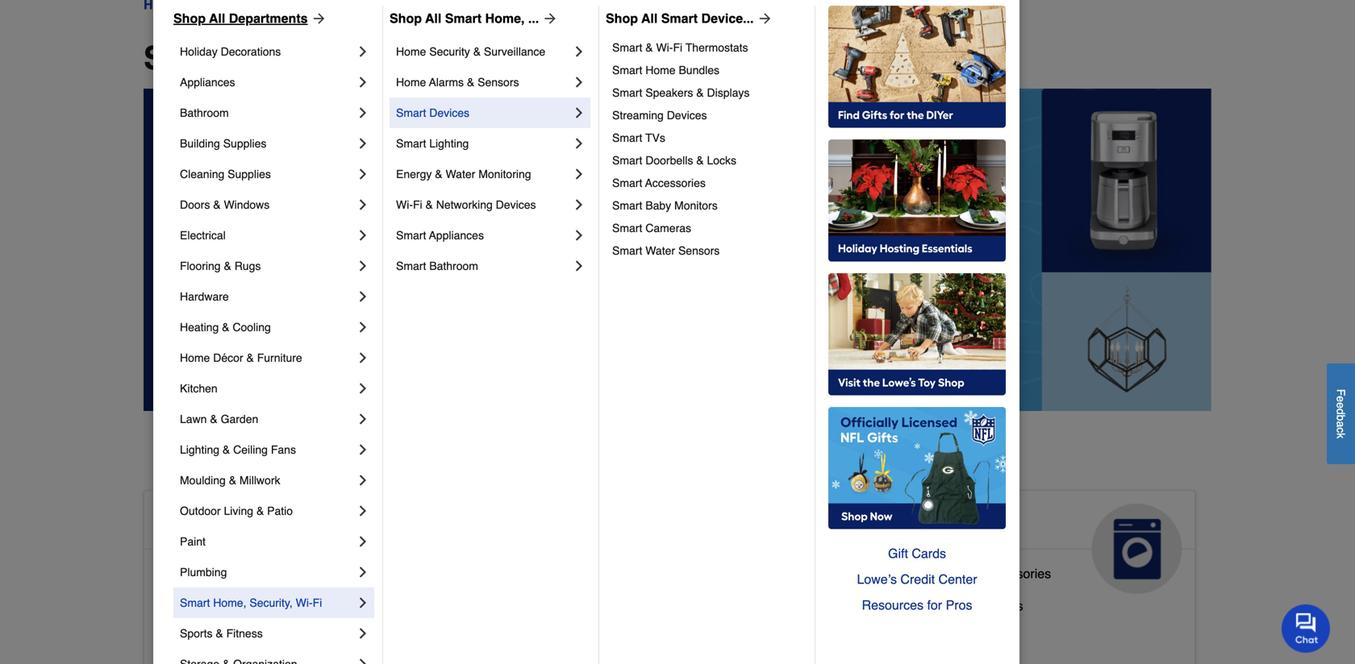 Task type: vqa. For each thing, say whether or not it's contained in the screenshot.
HOLIDAY LIVING 19-IN OFF-WHITE MERRY CHRISTMAS STOCKING
no



Task type: describe. For each thing, give the bounding box(es) containing it.
networking
[[436, 198, 493, 211]]

smart for smart home bundles
[[612, 64, 643, 77]]

chevron right image for building supplies
[[355, 136, 371, 152]]

smart for smart accessories
[[612, 177, 643, 190]]

wi-fi & networking devices
[[396, 198, 536, 211]]

bundles
[[679, 64, 720, 77]]

streaming
[[612, 109, 664, 122]]

building supplies
[[180, 137, 267, 150]]

& right houses,
[[627, 625, 636, 640]]

& left ceiling
[[223, 444, 230, 457]]

& right décor
[[246, 352, 254, 365]]

home security & surveillance link
[[396, 36, 571, 67]]

millwork
[[240, 474, 280, 487]]

chevron right image for electrical
[[355, 228, 371, 244]]

bedroom
[[223, 599, 275, 614]]

smart devices
[[396, 107, 470, 119]]

livestock supplies link
[[517, 589, 624, 621]]

beverage & wine chillers link
[[876, 595, 1023, 628]]

for
[[927, 598, 943, 613]]

smart for smart appliances
[[396, 229, 426, 242]]

electrical link
[[180, 220, 355, 251]]

fi inside smart & wi-fi thermostats link
[[673, 41, 683, 54]]

home décor & furniture link
[[180, 343, 355, 374]]

arrow right image for shop all departments
[[308, 10, 327, 27]]

baby
[[646, 199, 671, 212]]

security,
[[250, 597, 293, 610]]

accessible bedroom link
[[157, 595, 275, 628]]

pet beds, houses, & furniture
[[517, 625, 691, 640]]

kitchen
[[180, 382, 218, 395]]

smart for smart bathroom
[[396, 260, 426, 273]]

animal & pet care image
[[733, 504, 823, 595]]

f
[[1335, 389, 1348, 396]]

pet inside the animal & pet care
[[621, 511, 656, 537]]

lawn & garden link
[[180, 404, 355, 435]]

chevron right image for paint
[[355, 534, 371, 550]]

appliance parts & accessories link
[[876, 563, 1051, 595]]

smart speakers & displays link
[[612, 81, 804, 104]]

pros
[[946, 598, 973, 613]]

officially licensed n f l gifts. shop now. image
[[829, 407, 1006, 530]]

fi inside wi-fi & networking devices link
[[413, 198, 423, 211]]

flooring & rugs link
[[180, 251, 355, 282]]

accessible bathroom link
[[157, 563, 279, 595]]

wine
[[947, 599, 977, 614]]

smart for smart & wi-fi thermostats
[[612, 41, 643, 54]]

fitness
[[226, 628, 263, 641]]

smart for smart water sensors
[[612, 244, 643, 257]]

smart bathroom
[[396, 260, 478, 273]]

sports & fitness link
[[180, 619, 355, 650]]

chat invite button image
[[1282, 604, 1331, 654]]

doors & windows
[[180, 198, 270, 211]]

accessible home
[[157, 511, 344, 537]]

1 vertical spatial furniture
[[640, 625, 691, 640]]

& inside the animal & pet care
[[598, 511, 615, 537]]

smart accessories
[[612, 177, 706, 190]]

accessories inside appliance parts & accessories link
[[982, 567, 1051, 582]]

b
[[1335, 415, 1348, 421]]

all for shop all smart device...
[[642, 11, 658, 26]]

& up smart home bundles
[[646, 41, 653, 54]]

animal
[[517, 511, 592, 537]]

smart appliances link
[[396, 220, 571, 251]]

cleaning supplies
[[180, 168, 271, 181]]

& inside "link"
[[473, 45, 481, 58]]

energy & water monitoring
[[396, 168, 531, 181]]

lowe's credit center link
[[829, 567, 1006, 593]]

smart for smart doorbells & locks
[[612, 154, 643, 167]]

water inside energy & water monitoring link
[[446, 168, 475, 181]]

smart tvs link
[[612, 127, 804, 149]]

& left rugs
[[224, 260, 231, 273]]

credit
[[901, 572, 935, 587]]

outdoor living & patio link
[[180, 496, 355, 527]]

holiday hosting essentials. image
[[829, 140, 1006, 262]]

monitoring
[[479, 168, 531, 181]]

chevron right image for energy & water monitoring
[[571, 166, 587, 182]]

paint link
[[180, 527, 355, 558]]

& right alarms
[[467, 76, 475, 89]]

all for shop all smart home, ...
[[425, 11, 442, 26]]

devices for streaming devices
[[667, 109, 707, 122]]

cooling
[[233, 321, 271, 334]]

paint
[[180, 536, 206, 549]]

visit the lowe's toy shop. image
[[829, 274, 1006, 396]]

& left cooling
[[222, 321, 230, 334]]

supplies for cleaning supplies
[[228, 168, 271, 181]]

locks
[[707, 154, 737, 167]]

chevron right image for home security & surveillance
[[571, 44, 587, 60]]

smart bathroom link
[[396, 251, 571, 282]]

doors & windows link
[[180, 190, 355, 220]]

center
[[939, 572, 978, 587]]

flooring
[[180, 260, 221, 273]]

entry
[[223, 631, 253, 646]]

smart for smart cameras
[[612, 222, 643, 235]]

resources for pros
[[862, 598, 973, 613]]

patio
[[267, 505, 293, 518]]

chevron right image for doors & windows
[[355, 197, 371, 213]]

monitors
[[675, 199, 718, 212]]

smart devices link
[[396, 98, 571, 128]]

0 horizontal spatial pet
[[517, 625, 536, 640]]

& down bundles
[[697, 86, 704, 99]]

& right the entry
[[256, 631, 265, 646]]

smart accessories link
[[612, 172, 804, 194]]

plumbing
[[180, 566, 227, 579]]

& left millwork
[[229, 474, 236, 487]]

1 e from the top
[[1335, 396, 1348, 403]]

supplies for building supplies
[[223, 137, 267, 150]]

all for shop all departments
[[209, 11, 225, 26]]

home inside "link"
[[396, 45, 426, 58]]

appliance parts & accessories
[[876, 567, 1051, 582]]

chevron right image for home alarms & sensors
[[571, 74, 587, 90]]

enjoy savings year-round. no matter what you're shopping for, find what you need at a great price. image
[[144, 89, 1212, 411]]

& right doors
[[213, 198, 221, 211]]

lighting & ceiling fans link
[[180, 435, 355, 466]]

chevron right image for lawn & garden
[[355, 412, 371, 428]]

gift
[[888, 547, 908, 562]]

accessible home image
[[373, 504, 464, 595]]

surveillance
[[484, 45, 546, 58]]

moulding & millwork link
[[180, 466, 355, 496]]

moulding & millwork
[[180, 474, 280, 487]]

fans
[[271, 444, 296, 457]]

livestock supplies
[[517, 593, 624, 608]]

appliances inside 'smart appliances' link
[[429, 229, 484, 242]]

chevron right image for smart home, security, wi-fi
[[355, 595, 371, 612]]

parts
[[937, 567, 967, 582]]

smart home, security, wi-fi
[[180, 597, 322, 610]]

smart home bundles
[[612, 64, 720, 77]]

kitchen link
[[180, 374, 355, 404]]

shop for shop all departments
[[173, 11, 206, 26]]

chevron right image for smart devices
[[571, 105, 587, 121]]

chevron right image for moulding & millwork
[[355, 473, 371, 489]]

holiday decorations
[[180, 45, 281, 58]]

& right 'parts'
[[970, 567, 979, 582]]

smart & wi-fi thermostats
[[612, 41, 748, 54]]

arrow right image for shop all smart device...
[[754, 10, 773, 27]]

1 vertical spatial lighting
[[180, 444, 220, 457]]

accessories inside the smart accessories link
[[645, 177, 706, 190]]

& up "smart appliances"
[[426, 198, 433, 211]]



Task type: locate. For each thing, give the bounding box(es) containing it.
arrow right image inside shop all smart home, ... link
[[539, 10, 559, 27]]

bathroom up building
[[180, 107, 229, 119]]

1 vertical spatial departments
[[282, 40, 480, 77]]

outdoor living & patio
[[180, 505, 293, 518]]

shop all smart device...
[[606, 11, 754, 26]]

0 horizontal spatial devices
[[429, 107, 470, 119]]

1 horizontal spatial appliances link
[[863, 491, 1196, 595]]

0 vertical spatial appliances
[[180, 76, 235, 89]]

streaming devices link
[[612, 104, 804, 127]]

shop up home security & surveillance
[[390, 11, 422, 26]]

0 horizontal spatial appliances
[[180, 76, 235, 89]]

shop all departments
[[173, 11, 308, 26]]

sports & fitness
[[180, 628, 263, 641]]

0 horizontal spatial water
[[446, 168, 475, 181]]

chevron right image
[[571, 44, 587, 60], [355, 136, 371, 152], [571, 136, 587, 152], [355, 166, 371, 182], [571, 166, 587, 182], [355, 197, 371, 213], [571, 228, 587, 244], [571, 258, 587, 274], [355, 289, 371, 305], [355, 350, 371, 366], [355, 381, 371, 397], [355, 442, 371, 458], [355, 503, 371, 520], [355, 565, 371, 581]]

arrow right image up smart & wi-fi thermostats link
[[754, 10, 773, 27]]

chevron right image
[[355, 44, 371, 60], [355, 74, 371, 90], [571, 74, 587, 90], [355, 105, 371, 121], [571, 105, 587, 121], [571, 197, 587, 213], [355, 228, 371, 244], [355, 258, 371, 274], [355, 320, 371, 336], [355, 412, 371, 428], [355, 473, 371, 489], [355, 534, 371, 550], [355, 595, 371, 612], [355, 626, 371, 642], [355, 657, 371, 665]]

0 vertical spatial accessories
[[645, 177, 706, 190]]

1 horizontal spatial devices
[[496, 198, 536, 211]]

bathroom for accessible bathroom
[[223, 567, 279, 582]]

0 horizontal spatial accessories
[[645, 177, 706, 190]]

0 horizontal spatial fi
[[313, 597, 322, 610]]

smart home bundles link
[[612, 59, 804, 81]]

home décor & furniture
[[180, 352, 302, 365]]

energy & water monitoring link
[[396, 159, 571, 190]]

chillers
[[980, 599, 1023, 614]]

departments up smart devices
[[282, 40, 480, 77]]

home, inside smart home, security, wi-fi link
[[213, 597, 246, 610]]

cards
[[912, 547, 946, 562]]

1 horizontal spatial lighting
[[429, 137, 469, 150]]

energy
[[396, 168, 432, 181]]

chevron right image for home décor & furniture
[[355, 350, 371, 366]]

livestock
[[517, 593, 571, 608]]

a
[[1335, 421, 1348, 428]]

chevron right image for bathroom
[[355, 105, 371, 121]]

appliances down holiday
[[180, 76, 235, 89]]

sensors up smart devices link at top
[[478, 76, 519, 89]]

accessible bathroom
[[157, 567, 279, 582]]

0 vertical spatial sensors
[[478, 76, 519, 89]]

wi- down energy on the left of the page
[[396, 198, 413, 211]]

tvs
[[646, 132, 666, 144]]

1 horizontal spatial arrow right image
[[539, 10, 559, 27]]

wi- up smart home bundles
[[656, 41, 673, 54]]

heating & cooling
[[180, 321, 271, 334]]

0 horizontal spatial shop
[[173, 11, 206, 26]]

smart for smart baby monitors
[[612, 199, 643, 212]]

shop up smart & wi-fi thermostats
[[606, 11, 638, 26]]

wi- right security,
[[296, 597, 313, 610]]

alarms
[[429, 76, 464, 89]]

chevron right image for wi-fi & networking devices
[[571, 197, 587, 213]]

building supplies link
[[180, 128, 355, 159]]

chevron right image for sports & fitness
[[355, 626, 371, 642]]

2 horizontal spatial appliances
[[876, 511, 997, 537]]

departments for shop all departments
[[229, 11, 308, 26]]

3 shop from the left
[[606, 11, 638, 26]]

1 shop from the left
[[173, 11, 206, 26]]

2 vertical spatial supplies
[[574, 593, 624, 608]]

chevron right image for smart appliances
[[571, 228, 587, 244]]

devices down monitoring
[[496, 198, 536, 211]]

appliances image
[[1092, 504, 1183, 595]]

arrow right image up shop all departments
[[308, 10, 327, 27]]

1 accessible from the top
[[157, 511, 275, 537]]

& left "locks"
[[697, 154, 704, 167]]

pet
[[621, 511, 656, 537], [517, 625, 536, 640]]

rugs
[[235, 260, 261, 273]]

arrow right image for shop all smart home, ...
[[539, 10, 559, 27]]

& down accessible bedroom link
[[216, 628, 223, 641]]

doorbells
[[646, 154, 693, 167]]

all up "security"
[[425, 11, 442, 26]]

supplies up houses,
[[574, 593, 624, 608]]

0 vertical spatial appliances link
[[180, 67, 355, 98]]

0 vertical spatial water
[[446, 168, 475, 181]]

chevron right image for flooring & rugs
[[355, 258, 371, 274]]

smart for smart tvs
[[612, 132, 643, 144]]

2 vertical spatial fi
[[313, 597, 322, 610]]

pet beds, houses, & furniture link
[[517, 621, 691, 654]]

e up b
[[1335, 403, 1348, 409]]

3 arrow right image from the left
[[754, 10, 773, 27]]

accessible entry & home link
[[157, 628, 303, 660]]

0 vertical spatial pet
[[621, 511, 656, 537]]

chevron right image for plumbing
[[355, 565, 371, 581]]

1 horizontal spatial appliances
[[429, 229, 484, 242]]

furniture right houses,
[[640, 625, 691, 640]]

0 vertical spatial departments
[[229, 11, 308, 26]]

0 horizontal spatial home,
[[213, 597, 246, 610]]

smart for smart devices
[[396, 107, 426, 119]]

smart for smart home, security, wi-fi
[[180, 597, 210, 610]]

1 vertical spatial home,
[[213, 597, 246, 610]]

shop all departments link
[[173, 9, 327, 28]]

sensors down smart cameras link
[[679, 244, 720, 257]]

home,
[[485, 11, 525, 26], [213, 597, 246, 610]]

all up smart & wi-fi thermostats
[[642, 11, 658, 26]]

1 horizontal spatial sensors
[[679, 244, 720, 257]]

1 horizontal spatial furniture
[[640, 625, 691, 640]]

0 vertical spatial lighting
[[429, 137, 469, 150]]

supplies
[[223, 137, 267, 150], [228, 168, 271, 181], [574, 593, 624, 608]]

0 horizontal spatial furniture
[[257, 352, 302, 365]]

0 horizontal spatial sensors
[[478, 76, 519, 89]]

lighting up moulding
[[180, 444, 220, 457]]

bathroom for smart bathroom
[[429, 260, 478, 273]]

resources
[[862, 598, 924, 613]]

2 horizontal spatial fi
[[673, 41, 683, 54]]

2 arrow right image from the left
[[539, 10, 559, 27]]

bathroom link
[[180, 98, 355, 128]]

arrow right image
[[308, 10, 327, 27], [539, 10, 559, 27], [754, 10, 773, 27]]

& right animal
[[598, 511, 615, 537]]

chevron right image for smart lighting
[[571, 136, 587, 152]]

smart doorbells & locks
[[612, 154, 737, 167]]

devices down smart speakers & displays
[[667, 109, 707, 122]]

home alarms & sensors link
[[396, 67, 571, 98]]

windows
[[224, 198, 270, 211]]

chevron right image for cleaning supplies
[[355, 166, 371, 182]]

wi-fi & networking devices link
[[396, 190, 571, 220]]

1 horizontal spatial wi-
[[396, 198, 413, 211]]

water up networking
[[446, 168, 475, 181]]

smart home, security, wi-fi link
[[180, 588, 355, 619]]

1 arrow right image from the left
[[308, 10, 327, 27]]

f e e d b a c k
[[1335, 389, 1348, 439]]

supplies for livestock supplies
[[574, 593, 624, 608]]

home, left ...
[[485, 11, 525, 26]]

f e e d b a c k button
[[1327, 364, 1356, 465]]

home, down the 'accessible bathroom' link
[[213, 597, 246, 610]]

& right energy on the left of the page
[[435, 168, 443, 181]]

water
[[446, 168, 475, 181], [646, 244, 675, 257]]

electrical
[[180, 229, 226, 242]]

water down cameras
[[646, 244, 675, 257]]

shop up holiday
[[173, 11, 206, 26]]

lighting up energy & water monitoring
[[429, 137, 469, 150]]

shop for shop all smart device...
[[606, 11, 638, 26]]

1 vertical spatial water
[[646, 244, 675, 257]]

lowe's
[[857, 572, 897, 587]]

holiday
[[180, 45, 218, 58]]

chevron right image for kitchen
[[355, 381, 371, 397]]

3 accessible from the top
[[157, 599, 219, 614]]

chevron right image for hardware
[[355, 289, 371, 305]]

shop all smart home, ...
[[390, 11, 539, 26]]

2 e from the top
[[1335, 403, 1348, 409]]

home
[[396, 45, 426, 58], [646, 64, 676, 77], [396, 76, 426, 89], [180, 352, 210, 365], [282, 511, 344, 537], [269, 631, 303, 646]]

2 horizontal spatial wi-
[[656, 41, 673, 54]]

0 vertical spatial fi
[[673, 41, 683, 54]]

accessible for accessible home
[[157, 511, 275, 537]]

accessible bedroom
[[157, 599, 275, 614]]

fi inside smart home, security, wi-fi link
[[313, 597, 322, 610]]

2 vertical spatial bathroom
[[223, 567, 279, 582]]

2 horizontal spatial devices
[[667, 109, 707, 122]]

& left patio
[[257, 505, 264, 518]]

accessories up chillers
[[982, 567, 1051, 582]]

0 horizontal spatial lighting
[[180, 444, 220, 457]]

2 vertical spatial appliances
[[876, 511, 997, 537]]

find gifts for the diyer. image
[[829, 6, 1006, 128]]

smart speakers & displays
[[612, 86, 750, 99]]

departments for shop all departments
[[282, 40, 480, 77]]

4 accessible from the top
[[157, 631, 219, 646]]

fi right security,
[[313, 597, 322, 610]]

e up "d"
[[1335, 396, 1348, 403]]

supplies up cleaning supplies
[[223, 137, 267, 150]]

1 horizontal spatial shop
[[390, 11, 422, 26]]

sports
[[180, 628, 213, 641]]

living
[[224, 505, 253, 518]]

1 vertical spatial pet
[[517, 625, 536, 640]]

accessories down the smart doorbells & locks
[[645, 177, 706, 190]]

chevron right image for holiday decorations
[[355, 44, 371, 60]]

accessible for accessible entry & home
[[157, 631, 219, 646]]

security
[[429, 45, 470, 58]]

streaming devices
[[612, 109, 707, 122]]

smart for smart lighting
[[396, 137, 426, 150]]

water inside smart water sensors link
[[646, 244, 675, 257]]

resources for pros link
[[829, 593, 1006, 619]]

accessories
[[645, 177, 706, 190], [982, 567, 1051, 582]]

1 horizontal spatial home,
[[485, 11, 525, 26]]

smart doorbells & locks link
[[612, 149, 804, 172]]

0 horizontal spatial appliances link
[[180, 67, 355, 98]]

& right "security"
[[473, 45, 481, 58]]

appliances link down the decorations at the top left
[[180, 67, 355, 98]]

chevron right image for smart bathroom
[[571, 258, 587, 274]]

1 horizontal spatial water
[[646, 244, 675, 257]]

1 vertical spatial wi-
[[396, 198, 413, 211]]

devices for smart devices
[[429, 107, 470, 119]]

0 horizontal spatial arrow right image
[[308, 10, 327, 27]]

appliances
[[180, 76, 235, 89], [429, 229, 484, 242], [876, 511, 997, 537]]

building
[[180, 137, 220, 150]]

fi up smart home bundles
[[673, 41, 683, 54]]

smart water sensors
[[612, 244, 720, 257]]

houses,
[[576, 625, 624, 640]]

beds,
[[540, 625, 573, 640]]

1 vertical spatial appliances
[[429, 229, 484, 242]]

supplies up the windows
[[228, 168, 271, 181]]

garden
[[221, 413, 258, 426]]

accessible home link
[[144, 491, 477, 595]]

1 horizontal spatial accessories
[[982, 567, 1051, 582]]

shop all smart home, ... link
[[390, 9, 559, 28]]

0 vertical spatial wi-
[[656, 41, 673, 54]]

2 shop from the left
[[390, 11, 422, 26]]

0 vertical spatial bathroom
[[180, 107, 229, 119]]

chevron right image for heating & cooling
[[355, 320, 371, 336]]

care
[[517, 537, 567, 562]]

furniture
[[257, 352, 302, 365], [640, 625, 691, 640]]

all up holiday decorations
[[209, 11, 225, 26]]

2 accessible from the top
[[157, 567, 219, 582]]

ceiling
[[233, 444, 268, 457]]

bathroom up smart home, security, wi-fi
[[223, 567, 279, 582]]

speakers
[[646, 86, 693, 99]]

1 vertical spatial appliances link
[[863, 491, 1196, 595]]

hardware
[[180, 290, 229, 303]]

devices down alarms
[[429, 107, 470, 119]]

& left pros
[[935, 599, 944, 614]]

2 horizontal spatial shop
[[606, 11, 638, 26]]

shop for shop all smart home, ...
[[390, 11, 422, 26]]

accessible for accessible bathroom
[[157, 567, 219, 582]]

beverage
[[876, 599, 932, 614]]

accessible for accessible bedroom
[[157, 599, 219, 614]]

home, inside shop all smart home, ... link
[[485, 11, 525, 26]]

all down the 'shop all departments' link
[[233, 40, 273, 77]]

appliances down networking
[[429, 229, 484, 242]]

arrow right image up "surveillance"
[[539, 10, 559, 27]]

bathroom down "smart appliances"
[[429, 260, 478, 273]]

shop
[[144, 40, 224, 77]]

smart for smart speakers & displays
[[612, 86, 643, 99]]

d
[[1335, 409, 1348, 415]]

arrow right image inside the 'shop all departments' link
[[308, 10, 327, 27]]

1 vertical spatial supplies
[[228, 168, 271, 181]]

0 horizontal spatial wi-
[[296, 597, 313, 610]]

1 vertical spatial accessories
[[982, 567, 1051, 582]]

appliance
[[876, 567, 933, 582]]

2 vertical spatial wi-
[[296, 597, 313, 610]]

chevron right image for outdoor living & patio
[[355, 503, 371, 520]]

shop
[[173, 11, 206, 26], [390, 11, 422, 26], [606, 11, 638, 26]]

departments up holiday decorations link
[[229, 11, 308, 26]]

home alarms & sensors
[[396, 76, 519, 89]]

1 vertical spatial bathroom
[[429, 260, 478, 273]]

& right lawn
[[210, 413, 218, 426]]

smart cameras
[[612, 222, 692, 235]]

0 vertical spatial home,
[[485, 11, 525, 26]]

heating & cooling link
[[180, 312, 355, 343]]

1 vertical spatial sensors
[[679, 244, 720, 257]]

arrow right image inside shop all smart device... link
[[754, 10, 773, 27]]

0 vertical spatial furniture
[[257, 352, 302, 365]]

fi down energy on the left of the page
[[413, 198, 423, 211]]

smart cameras link
[[612, 217, 804, 240]]

appliances up cards
[[876, 511, 997, 537]]

2 horizontal spatial arrow right image
[[754, 10, 773, 27]]

chevron right image for lighting & ceiling fans
[[355, 442, 371, 458]]

chevron right image for appliances
[[355, 74, 371, 90]]

1 horizontal spatial pet
[[621, 511, 656, 537]]

furniture up kitchen link
[[257, 352, 302, 365]]

appliances link up chillers
[[863, 491, 1196, 595]]

0 vertical spatial supplies
[[223, 137, 267, 150]]

1 horizontal spatial fi
[[413, 198, 423, 211]]

1 vertical spatial fi
[[413, 198, 423, 211]]



